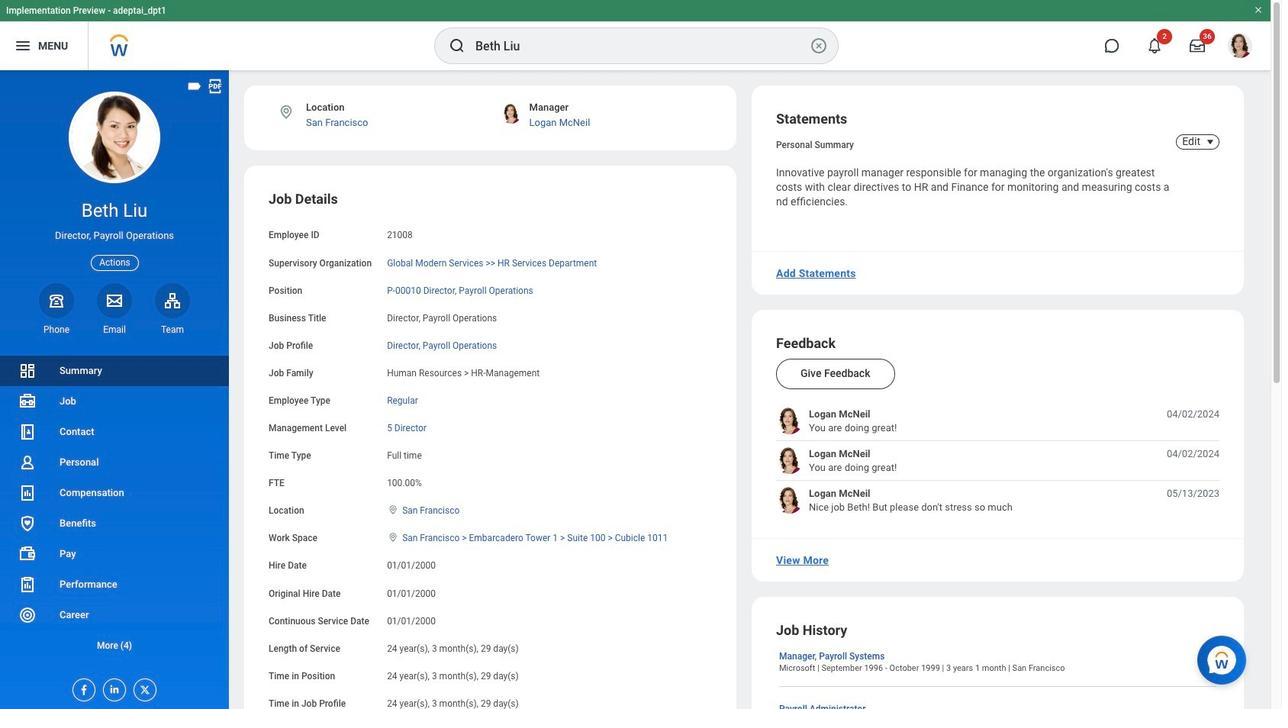 Task type: vqa. For each thing, say whether or not it's contained in the screenshot.
list
yes



Task type: locate. For each thing, give the bounding box(es) containing it.
group
[[269, 190, 712, 709]]

summary image
[[18, 362, 37, 380]]

1 vertical spatial employee's photo (logan mcneil) image
[[776, 448, 803, 474]]

1 employee's photo (logan mcneil) image from the top
[[776, 408, 803, 435]]

performance image
[[18, 576, 37, 594]]

contact image
[[18, 423, 37, 441]]

navigation pane region
[[0, 70, 229, 709]]

pay image
[[18, 545, 37, 563]]

list
[[0, 356, 229, 661], [776, 408, 1220, 514]]

email beth liu element
[[97, 324, 132, 336]]

1 vertical spatial location image
[[387, 532, 399, 543]]

2 vertical spatial employee's photo (logan mcneil) image
[[776, 487, 803, 514]]

location image
[[387, 505, 399, 515]]

location image
[[278, 104, 295, 121], [387, 532, 399, 543]]

job image
[[18, 392, 37, 411]]

employee's photo (logan mcneil) image
[[776, 408, 803, 435], [776, 448, 803, 474], [776, 487, 803, 514]]

personal image
[[18, 453, 37, 472]]

linkedin image
[[104, 679, 121, 695]]

0 vertical spatial employee's photo (logan mcneil) image
[[776, 408, 803, 435]]

banner
[[0, 0, 1271, 70]]

benefits image
[[18, 515, 37, 533]]

0 vertical spatial location image
[[278, 104, 295, 121]]

0 horizontal spatial list
[[0, 356, 229, 661]]

1 horizontal spatial location image
[[387, 532, 399, 543]]

full time element
[[387, 447, 422, 461]]

view team image
[[163, 291, 182, 310]]

search image
[[448, 37, 466, 55]]

personal summary element
[[776, 137, 854, 150]]

1 horizontal spatial list
[[776, 408, 1220, 514]]

inbox large image
[[1190, 38, 1205, 53]]

3 employee's photo (logan mcneil) image from the top
[[776, 487, 803, 514]]

phone image
[[46, 291, 67, 310]]



Task type: describe. For each thing, give the bounding box(es) containing it.
notifications large image
[[1147, 38, 1163, 53]]

mail image
[[105, 291, 124, 310]]

caret down image
[[1202, 136, 1220, 148]]

justify image
[[14, 37, 32, 55]]

Search Workday  search field
[[476, 29, 807, 63]]

view printable version (pdf) image
[[207, 78, 224, 95]]

x circle image
[[810, 37, 828, 55]]

x image
[[134, 679, 151, 696]]

close environment banner image
[[1254, 5, 1263, 15]]

profile logan mcneil image
[[1228, 34, 1253, 61]]

0 horizontal spatial location image
[[278, 104, 295, 121]]

phone beth liu element
[[39, 324, 74, 336]]

facebook image
[[73, 679, 90, 696]]

compensation image
[[18, 484, 37, 502]]

team beth liu element
[[155, 324, 190, 336]]

2 employee's photo (logan mcneil) image from the top
[[776, 448, 803, 474]]

tag image
[[186, 78, 203, 95]]

career image
[[18, 606, 37, 624]]



